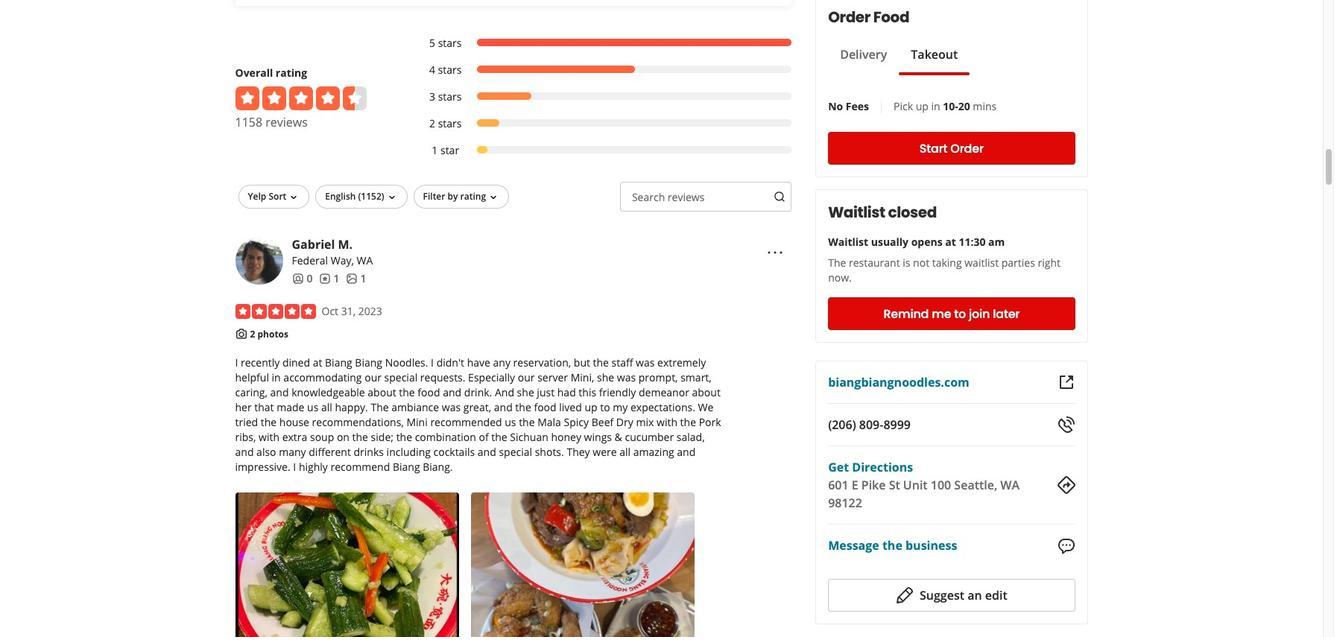 Task type: locate. For each thing, give the bounding box(es) containing it.
order up delivery at the right top of page
[[829, 7, 871, 28]]

at for biang
[[313, 356, 322, 370]]

us up sichuan
[[505, 416, 516, 430]]

wa
[[357, 253, 373, 268], [1001, 477, 1020, 494]]

they
[[567, 445, 590, 460]]

waitlist inside waitlist usually opens at 11:30 am the restaurant is not taking waitlist parties right now.
[[829, 235, 869, 249]]

she up the friendly
[[597, 371, 615, 385]]

stars for 4 stars
[[438, 63, 462, 77]]

0 horizontal spatial wa
[[357, 253, 373, 268]]

up down this
[[585, 401, 598, 415]]

1 stars from the top
[[438, 36, 462, 50]]

16 chevron down v2 image for yelp sort
[[288, 191, 300, 203]]

16 chevron down v2 image right sort
[[288, 191, 300, 203]]

stars inside filter reviews by 4 stars rating element
[[438, 63, 462, 77]]

recommended
[[431, 416, 502, 430]]

1 vertical spatial with
[[259, 430, 280, 445]]

16 chevron down v2 image right filter by rating
[[488, 191, 500, 203]]

honey
[[551, 430, 582, 445]]

2 stars
[[429, 116, 462, 130]]

was up recommended
[[442, 401, 461, 415]]

cocktails
[[434, 445, 475, 460]]

happy.
[[335, 401, 368, 415]]

2 stars from the top
[[438, 63, 462, 77]]

16 chevron down v2 image inside filter by rating "popup button"
[[488, 191, 500, 203]]

1 vertical spatial us
[[505, 416, 516, 430]]

1 waitlist from the top
[[829, 202, 886, 223]]

0 horizontal spatial our
[[365, 371, 382, 385]]

reviews for 1158 reviews
[[266, 114, 308, 130]]

0 horizontal spatial in
[[272, 371, 281, 385]]

and up 'made'
[[270, 386, 289, 400]]

was up prompt,
[[636, 356, 655, 370]]

rating right by
[[460, 190, 486, 203]]

special down sichuan
[[499, 445, 532, 460]]

0 horizontal spatial 16 chevron down v2 image
[[288, 191, 300, 203]]

star
[[441, 143, 459, 157]]

including
[[387, 445, 431, 460]]

1 horizontal spatial wa
[[1001, 477, 1020, 494]]

0 horizontal spatial rating
[[276, 66, 307, 80]]

3 stars
[[429, 89, 462, 104]]

1 horizontal spatial our
[[518, 371, 535, 385]]

1 horizontal spatial 1
[[361, 271, 366, 285]]

the up recommendations,
[[371, 401, 389, 415]]

reviews for search reviews
[[668, 190, 705, 204]]

our down reservation, at the left of page
[[518, 371, 535, 385]]

stars right 3
[[438, 89, 462, 104]]

to up beef
[[600, 401, 610, 415]]

stars inside filter reviews by 5 stars rating element
[[438, 36, 462, 50]]

in left 10-
[[932, 99, 941, 114]]

2 for 2 stars
[[429, 116, 435, 130]]

recommend
[[331, 460, 390, 474]]

0 horizontal spatial 2
[[250, 328, 255, 341]]

16 chevron down v2 image
[[288, 191, 300, 203], [488, 191, 500, 203]]

0 horizontal spatial with
[[259, 430, 280, 445]]

all down knowledgeable
[[321, 401, 332, 415]]

about up "we"
[[692, 386, 721, 400]]

soup
[[310, 430, 334, 445]]

unit
[[904, 477, 928, 494]]

tried
[[235, 416, 258, 430]]

waitlist
[[965, 256, 999, 270]]

waitlist up usually
[[829, 202, 886, 223]]

food down just
[[534, 401, 557, 415]]

english (1152) button
[[316, 185, 408, 209]]

31,
[[341, 304, 356, 318]]

our up happy.
[[365, 371, 382, 385]]

4 stars from the top
[[438, 116, 462, 130]]

1 horizontal spatial reviews
[[668, 190, 705, 204]]

she left just
[[517, 386, 534, 400]]

0 horizontal spatial up
[[585, 401, 598, 415]]

staff
[[612, 356, 633, 370]]

1 vertical spatial 2
[[250, 328, 255, 341]]

to right me
[[955, 306, 966, 323]]

impressive.
[[235, 460, 291, 474]]

stars for 2 stars
[[438, 116, 462, 130]]

1 vertical spatial in
[[272, 371, 281, 385]]

order inside button
[[951, 140, 984, 157]]

24 external link v2 image
[[1058, 374, 1076, 392]]

directions
[[853, 460, 914, 476]]

1 horizontal spatial order
[[951, 140, 984, 157]]

opens
[[912, 235, 943, 249]]

0 horizontal spatial food
[[418, 386, 440, 400]]

server
[[538, 371, 568, 385]]

and down of
[[478, 445, 496, 460]]

tab list
[[829, 46, 970, 76]]

0 horizontal spatial 1
[[334, 271, 340, 285]]

2 inside filter reviews by 2 stars rating element
[[429, 116, 435, 130]]

and down and
[[494, 401, 513, 415]]

stars right 4
[[438, 63, 462, 77]]

didn't
[[437, 356, 465, 370]]

1 vertical spatial wa
[[1001, 477, 1020, 494]]

0 horizontal spatial special
[[384, 371, 418, 385]]

5 star rating image
[[235, 304, 316, 319]]

the
[[829, 256, 847, 270], [371, 401, 389, 415]]

3 stars from the top
[[438, 89, 462, 104]]

1 horizontal spatial to
[[955, 306, 966, 323]]

1 horizontal spatial i
[[293, 460, 296, 474]]

am
[[989, 235, 1005, 249]]

1 vertical spatial rating
[[460, 190, 486, 203]]

biang left noodles.
[[355, 356, 383, 370]]

2 16 chevron down v2 image from the left
[[488, 191, 500, 203]]

she
[[597, 371, 615, 385], [517, 386, 534, 400]]

join
[[969, 306, 990, 323]]

1 horizontal spatial up
[[916, 99, 929, 114]]

16 review v2 image
[[319, 273, 331, 285]]

have
[[467, 356, 491, 370]]

the inside waitlist usually opens at 11:30 am the restaurant is not taking waitlist parties right now.
[[829, 256, 847, 270]]

was
[[636, 356, 655, 370], [617, 371, 636, 385], [442, 401, 461, 415]]

the up now.
[[829, 256, 847, 270]]

0 vertical spatial the
[[829, 256, 847, 270]]

0 horizontal spatial at
[[313, 356, 322, 370]]

at up taking
[[946, 235, 957, 249]]

biang up accommodating
[[325, 356, 352, 370]]

1 vertical spatial order
[[951, 140, 984, 157]]

1 vertical spatial the
[[371, 401, 389, 415]]

1 vertical spatial food
[[534, 401, 557, 415]]

i left didn't
[[431, 356, 434, 370]]

photos element
[[346, 271, 366, 286]]

all
[[321, 401, 332, 415], [620, 445, 631, 460]]

the inside i recently dined at biang biang noodles. i didn't have any reservation, but the staff was extremely helpful in accommodating our special requests. especially our server mini, she was prompt, smart, caring, and knowledgeable about the food and drink. and she just had this friendly demeanor about her that made us all happy. the ambiance was great, and the food lived up to my expectations. we tried the house recommendations, mini recommended us the mala spicy beef dry mix with the pork ribs, with extra soup on the side; the combination of the sichuan honey wings & cucumber salad, and also many different drinks including cocktails and special shots. they were all amazing and impressive. i highly recommend biang biang.
[[371, 401, 389, 415]]

1 vertical spatial reviews
[[668, 190, 705, 204]]

1 for reviews element
[[334, 271, 340, 285]]

requests.
[[420, 371, 466, 385]]

all down &
[[620, 445, 631, 460]]

at
[[946, 235, 957, 249], [313, 356, 322, 370]]

our
[[365, 371, 382, 385], [518, 371, 535, 385]]

0 horizontal spatial i
[[235, 356, 238, 370]]

reviews
[[266, 114, 308, 130], [668, 190, 705, 204]]

order food
[[829, 7, 910, 28]]

4
[[429, 63, 435, 77]]

dry
[[617, 416, 634, 430]]

special down noodles.
[[384, 371, 418, 385]]

ambiance
[[392, 401, 439, 415]]

1 for photos element
[[361, 271, 366, 285]]

1 horizontal spatial us
[[505, 416, 516, 430]]

yelp sort
[[248, 190, 287, 203]]

mini,
[[571, 371, 595, 385]]

1 horizontal spatial all
[[620, 445, 631, 460]]

spicy
[[564, 416, 589, 430]]

0 vertical spatial all
[[321, 401, 332, 415]]

2 horizontal spatial i
[[431, 356, 434, 370]]

0 horizontal spatial about
[[368, 386, 396, 400]]

16 friends v2 image
[[292, 273, 304, 285]]

1 horizontal spatial with
[[657, 416, 678, 430]]

0 vertical spatial to
[[955, 306, 966, 323]]

about up happy.
[[368, 386, 396, 400]]

1 horizontal spatial food
[[534, 401, 557, 415]]

any
[[493, 356, 511, 370]]

1 inside photos element
[[361, 271, 366, 285]]

up right pick
[[916, 99, 929, 114]]

to inside remind me to join later button
[[955, 306, 966, 323]]

was down staff
[[617, 371, 636, 385]]

1 right 16 photos v2
[[361, 271, 366, 285]]

waitlist up restaurant on the right top
[[829, 235, 869, 249]]

combination
[[415, 430, 476, 445]]

0 vertical spatial with
[[657, 416, 678, 430]]

at inside waitlist usually opens at 11:30 am the restaurant is not taking waitlist parties right now.
[[946, 235, 957, 249]]

stars right 5
[[438, 36, 462, 50]]

stars inside the filter reviews by 3 stars rating 'element'
[[438, 89, 462, 104]]

waitlist
[[829, 202, 886, 223], [829, 235, 869, 249]]

2
[[429, 116, 435, 130], [250, 328, 255, 341]]

later
[[993, 306, 1020, 323]]

0 horizontal spatial reviews
[[266, 114, 308, 130]]

1 horizontal spatial special
[[499, 445, 532, 460]]

(206) 809-8999
[[829, 417, 911, 433]]

that
[[254, 401, 274, 415]]

2 waitlist from the top
[[829, 235, 869, 249]]

1 vertical spatial waitlist
[[829, 235, 869, 249]]

order right start
[[951, 140, 984, 157]]

expectations.
[[631, 401, 696, 415]]

and down requests.
[[443, 386, 462, 400]]

reviews down 4.5 star rating image
[[266, 114, 308, 130]]

24 phone v2 image
[[1058, 416, 1076, 434]]

made
[[277, 401, 305, 415]]

the inside button
[[883, 538, 903, 555]]

rating up 4.5 star rating image
[[276, 66, 307, 80]]

us
[[307, 401, 319, 415], [505, 416, 516, 430]]

at up accommodating
[[313, 356, 322, 370]]

reviews element
[[319, 271, 340, 286]]

to inside i recently dined at biang biang noodles. i didn't have any reservation, but the staff was extremely helpful in accommodating our special requests. especially our server mini, she was prompt, smart, caring, and knowledgeable about the food and drink. and she just had this friendly demeanor about her that made us all happy. the ambiance was great, and the food lived up to my expectations. we tried the house recommendations, mini recommended us the mala spicy beef dry mix with the pork ribs, with extra soup on the side; the combination of the sichuan honey wings & cucumber salad, and also many different drinks including cocktails and special shots. they were all amazing and impressive. i highly recommend biang biang.
[[600, 401, 610, 415]]

1 horizontal spatial 16 chevron down v2 image
[[488, 191, 500, 203]]

16 photos v2 image
[[346, 273, 358, 285]]

with up also
[[259, 430, 280, 445]]

1 horizontal spatial she
[[597, 371, 615, 385]]

different
[[309, 445, 351, 460]]

  text field
[[620, 182, 792, 212]]

0 vertical spatial up
[[916, 99, 929, 114]]

stars inside filter reviews by 2 stars rating element
[[438, 116, 462, 130]]

us down knowledgeable
[[307, 401, 319, 415]]

dined
[[283, 356, 310, 370]]

1158
[[235, 114, 263, 130]]

601
[[829, 477, 849, 494]]

1 vertical spatial up
[[585, 401, 598, 415]]

i recently dined at biang biang noodles. i didn't have any reservation, but the staff was extremely helpful in accommodating our special requests. especially our server mini, she was prompt, smart, caring, and knowledgeable about the food and drink. and she just had this friendly demeanor about her that made us all happy. the ambiance was great, and the food lived up to my expectations. we tried the house recommendations, mini recommended us the mala spicy beef dry mix with the pork ribs, with extra soup on the side; the combination of the sichuan honey wings & cucumber salad, and also many different drinks including cocktails and special shots. they were all amazing and impressive. i highly recommend biang biang.
[[235, 356, 722, 474]]

yelp sort button
[[238, 185, 310, 209]]

special
[[384, 371, 418, 385], [499, 445, 532, 460]]

search image
[[774, 191, 786, 203]]

1 horizontal spatial the
[[829, 256, 847, 270]]

0 vertical spatial wa
[[357, 253, 373, 268]]

0 vertical spatial order
[[829, 7, 871, 28]]

24 directions v2 image
[[1058, 477, 1076, 495]]

1 horizontal spatial rating
[[460, 190, 486, 203]]

get
[[829, 460, 849, 476]]

suggest
[[920, 588, 965, 604]]

0 horizontal spatial the
[[371, 401, 389, 415]]

wa right seattle,
[[1001, 477, 1020, 494]]

i up helpful
[[235, 356, 238, 370]]

remind me to join later
[[884, 306, 1020, 323]]

1 horizontal spatial at
[[946, 235, 957, 249]]

0 vertical spatial 2
[[429, 116, 435, 130]]

and down ribs,
[[235, 445, 254, 460]]

remind
[[884, 306, 929, 323]]

10-
[[943, 99, 959, 114]]

food up ambiance
[[418, 386, 440, 400]]

in down the recently
[[272, 371, 281, 385]]

0 horizontal spatial order
[[829, 7, 871, 28]]

were
[[593, 445, 617, 460]]

0 horizontal spatial us
[[307, 401, 319, 415]]

0 vertical spatial at
[[946, 235, 957, 249]]

1 right '16 review v2' icon
[[334, 271, 340, 285]]

24 message v2 image
[[1058, 538, 1076, 556]]

16 chevron down v2 image inside the "yelp sort" popup button
[[288, 191, 300, 203]]

wa up photos element
[[357, 253, 373, 268]]

in inside i recently dined at biang biang noodles. i didn't have any reservation, but the staff was extremely helpful in accommodating our special requests. especially our server mini, she was prompt, smart, caring, and knowledgeable about the food and drink. and she just had this friendly demeanor about her that made us all happy. the ambiance was great, and the food lived up to my expectations. we tried the house recommendations, mini recommended us the mala spicy beef dry mix with the pork ribs, with extra soup on the side; the combination of the sichuan honey wings & cucumber salad, and also many different drinks including cocktails and special shots. they were all amazing and impressive. i highly recommend biang biang.
[[272, 371, 281, 385]]

1 vertical spatial at
[[313, 356, 322, 370]]

great,
[[464, 401, 492, 415]]

accommodating
[[284, 371, 362, 385]]

but
[[574, 356, 591, 370]]

mala
[[538, 416, 561, 430]]

biang
[[325, 356, 352, 370], [355, 356, 383, 370], [393, 460, 420, 474]]

with down expectations.
[[657, 416, 678, 430]]

1 vertical spatial all
[[620, 445, 631, 460]]

e
[[852, 477, 859, 494]]

and
[[270, 386, 289, 400], [443, 386, 462, 400], [494, 401, 513, 415], [235, 445, 254, 460], [478, 445, 496, 460], [677, 445, 696, 460]]

0 vertical spatial she
[[597, 371, 615, 385]]

2 down 3
[[429, 116, 435, 130]]

photo of gabriel m. image
[[235, 237, 283, 285]]

1 horizontal spatial about
[[692, 386, 721, 400]]

1 16 chevron down v2 image from the left
[[288, 191, 300, 203]]

1 our from the left
[[365, 371, 382, 385]]

menu image
[[767, 244, 785, 261]]

1 left star
[[432, 143, 438, 157]]

stars up star
[[438, 116, 462, 130]]

0 vertical spatial was
[[636, 356, 655, 370]]

not
[[914, 256, 930, 270]]

1 inside reviews element
[[334, 271, 340, 285]]

0 vertical spatial reviews
[[266, 114, 308, 130]]

0 horizontal spatial to
[[600, 401, 610, 415]]

0 vertical spatial waitlist
[[829, 202, 886, 223]]

1 vertical spatial she
[[517, 386, 534, 400]]

friends element
[[292, 271, 313, 286]]

takeout
[[911, 46, 958, 63]]

1
[[432, 143, 438, 157], [334, 271, 340, 285], [361, 271, 366, 285]]

also
[[257, 445, 276, 460]]

1 horizontal spatial 2
[[429, 116, 435, 130]]

1 vertical spatial special
[[499, 445, 532, 460]]

rating
[[276, 66, 307, 80], [460, 190, 486, 203]]

at inside i recently dined at biang biang noodles. i didn't have any reservation, but the staff was extremely helpful in accommodating our special requests. especially our server mini, she was prompt, smart, caring, and knowledgeable about the food and drink. and she just had this friendly demeanor about her that made us all happy. the ambiance was great, and the food lived up to my expectations. we tried the house recommendations, mini recommended us the mala spicy beef dry mix with the pork ribs, with extra soup on the side; the combination of the sichuan honey wings & cucumber salad, and also many different drinks including cocktails and special shots. they were all amazing and impressive. i highly recommend biang biang.
[[313, 356, 322, 370]]

1 vertical spatial to
[[600, 401, 610, 415]]

2 right 16 camera v2 icon
[[250, 328, 255, 341]]

biang down including
[[393, 460, 420, 474]]

24 pencil v2 image
[[896, 587, 914, 605]]

1 horizontal spatial in
[[932, 99, 941, 114]]

0
[[307, 271, 313, 285]]

i down many
[[293, 460, 296, 474]]

reviews right search
[[668, 190, 705, 204]]



Task type: describe. For each thing, give the bounding box(es) containing it.
sichuan
[[510, 430, 549, 445]]

4.5 star rating image
[[235, 86, 366, 110]]

2 vertical spatial was
[[442, 401, 461, 415]]

waitlist for waitlist usually opens at 11:30 am the restaurant is not taking waitlist parties right now.
[[829, 235, 869, 249]]

fees
[[846, 99, 869, 114]]

search
[[632, 190, 665, 204]]

beef
[[592, 416, 614, 430]]

by
[[448, 190, 458, 203]]

message
[[829, 538, 880, 555]]

suggest an edit button
[[829, 579, 1076, 612]]

0 vertical spatial special
[[384, 371, 418, 385]]

stars for 3 stars
[[438, 89, 462, 104]]

16 chevron down v2 image
[[386, 191, 398, 203]]

0 vertical spatial rating
[[276, 66, 307, 80]]

mix
[[636, 416, 654, 430]]

extremely
[[658, 356, 706, 370]]

many
[[279, 445, 306, 460]]

2 our from the left
[[518, 371, 535, 385]]

and down salad, at the right bottom of the page
[[677, 445, 696, 460]]

filter reviews by 5 stars rating element
[[414, 36, 792, 51]]

gabriel
[[292, 236, 335, 253]]

closed
[[888, 202, 937, 223]]

reservation,
[[513, 356, 571, 370]]

filter reviews by 1 star rating element
[[414, 143, 792, 158]]

prompt,
[[639, 371, 678, 385]]

stars for 5 stars
[[438, 36, 462, 50]]

wa inside get directions 601 e pike st unit 100 seattle, wa 98122
[[1001, 477, 1020, 494]]

2 horizontal spatial biang
[[393, 460, 420, 474]]

pike
[[862, 477, 886, 494]]

and
[[495, 386, 515, 400]]

english (1152)
[[325, 190, 384, 203]]

2 photos link
[[250, 328, 289, 341]]

tab list containing delivery
[[829, 46, 970, 76]]

shots.
[[535, 445, 564, 460]]

mini
[[407, 416, 428, 430]]

809-
[[860, 417, 884, 433]]

smart,
[[681, 371, 712, 385]]

5 stars
[[429, 36, 462, 50]]

16 camera v2 image
[[235, 328, 247, 340]]

wings
[[584, 430, 612, 445]]

8999
[[884, 417, 911, 433]]

1 about from the left
[[368, 386, 396, 400]]

pick
[[894, 99, 913, 114]]

start
[[920, 140, 948, 157]]

biang.
[[423, 460, 453, 474]]

this
[[579, 386, 597, 400]]

business
[[906, 538, 958, 555]]

an
[[968, 588, 982, 604]]

m.
[[338, 236, 353, 253]]

remind me to join later button
[[829, 298, 1076, 331]]

(206)
[[829, 417, 857, 433]]

rating inside "popup button"
[[460, 190, 486, 203]]

1 vertical spatial was
[[617, 371, 636, 385]]

0 vertical spatial us
[[307, 401, 319, 415]]

1 horizontal spatial biang
[[355, 356, 383, 370]]

demeanor
[[639, 386, 690, 400]]

start order
[[920, 140, 984, 157]]

sort
[[269, 190, 287, 203]]

at for 11:30
[[946, 235, 957, 249]]

yelp
[[248, 190, 266, 203]]

3
[[429, 89, 435, 104]]

of
[[479, 430, 489, 445]]

filter reviews by 2 stars rating element
[[414, 116, 792, 131]]

her
[[235, 401, 252, 415]]

message the business
[[829, 538, 958, 555]]

right
[[1038, 256, 1061, 270]]

my
[[613, 401, 628, 415]]

extra
[[282, 430, 307, 445]]

knowledgeable
[[292, 386, 365, 400]]

4 stars
[[429, 63, 462, 77]]

2023
[[358, 304, 382, 318]]

taking
[[933, 256, 962, 270]]

biangbiangnoodles.com link
[[829, 375, 970, 391]]

2 about from the left
[[692, 386, 721, 400]]

5
[[429, 36, 435, 50]]

no fees
[[829, 99, 869, 114]]

0 vertical spatial food
[[418, 386, 440, 400]]

recently
[[241, 356, 280, 370]]

had
[[558, 386, 576, 400]]

2 photos
[[250, 328, 289, 341]]

recommendations,
[[312, 416, 404, 430]]

0 horizontal spatial she
[[517, 386, 534, 400]]

helpful
[[235, 371, 269, 385]]

filter reviews by 3 stars rating element
[[414, 89, 792, 104]]

filter reviews by 4 stars rating element
[[414, 63, 792, 77]]

takeout tab panel
[[829, 76, 970, 82]]

wa inside gabriel m. federal way, wa
[[357, 253, 373, 268]]

house
[[279, 416, 309, 430]]

up inside i recently dined at biang biang noodles. i didn't have any reservation, but the staff was extremely helpful in accommodating our special requests. especially our server mini, she was prompt, smart, caring, and knowledgeable about the food and drink. and she just had this friendly demeanor about her that made us all happy. the ambiance was great, and the food lived up to my expectations. we tried the house recommendations, mini recommended us the mala spicy beef dry mix with the pork ribs, with extra soup on the side; the combination of the sichuan honey wings & cucumber salad, and also many different drinks including cocktails and special shots. they were all amazing and impressive. i highly recommend biang biang.
[[585, 401, 598, 415]]

waitlist for waitlist closed
[[829, 202, 886, 223]]

0 horizontal spatial all
[[321, 401, 332, 415]]

pick up in 10-20 mins
[[894, 99, 997, 114]]

federal
[[292, 253, 328, 268]]

caring,
[[235, 386, 268, 400]]

waitlist closed
[[829, 202, 937, 223]]

side;
[[371, 430, 394, 445]]

is
[[903, 256, 911, 270]]

biangbiangnoodles.com
[[829, 375, 970, 391]]

&
[[615, 430, 623, 445]]

search reviews
[[632, 190, 705, 204]]

ribs,
[[235, 430, 256, 445]]

filter by rating
[[423, 190, 486, 203]]

st
[[889, 477, 901, 494]]

now.
[[829, 271, 852, 285]]

2 for 2 photos
[[250, 328, 255, 341]]

16 chevron down v2 image for filter by rating
[[488, 191, 500, 203]]

edit
[[986, 588, 1008, 604]]

2 horizontal spatial 1
[[432, 143, 438, 157]]

just
[[537, 386, 555, 400]]

drink.
[[464, 386, 492, 400]]

0 horizontal spatial biang
[[325, 356, 352, 370]]

drinks
[[354, 445, 384, 460]]

1 star
[[432, 143, 459, 157]]

seattle,
[[955, 477, 998, 494]]

oct
[[322, 304, 339, 318]]

start order button
[[829, 132, 1076, 165]]

0 vertical spatial in
[[932, 99, 941, 114]]

me
[[932, 306, 952, 323]]



Task type: vqa. For each thing, say whether or not it's contained in the screenshot.
Spicy
yes



